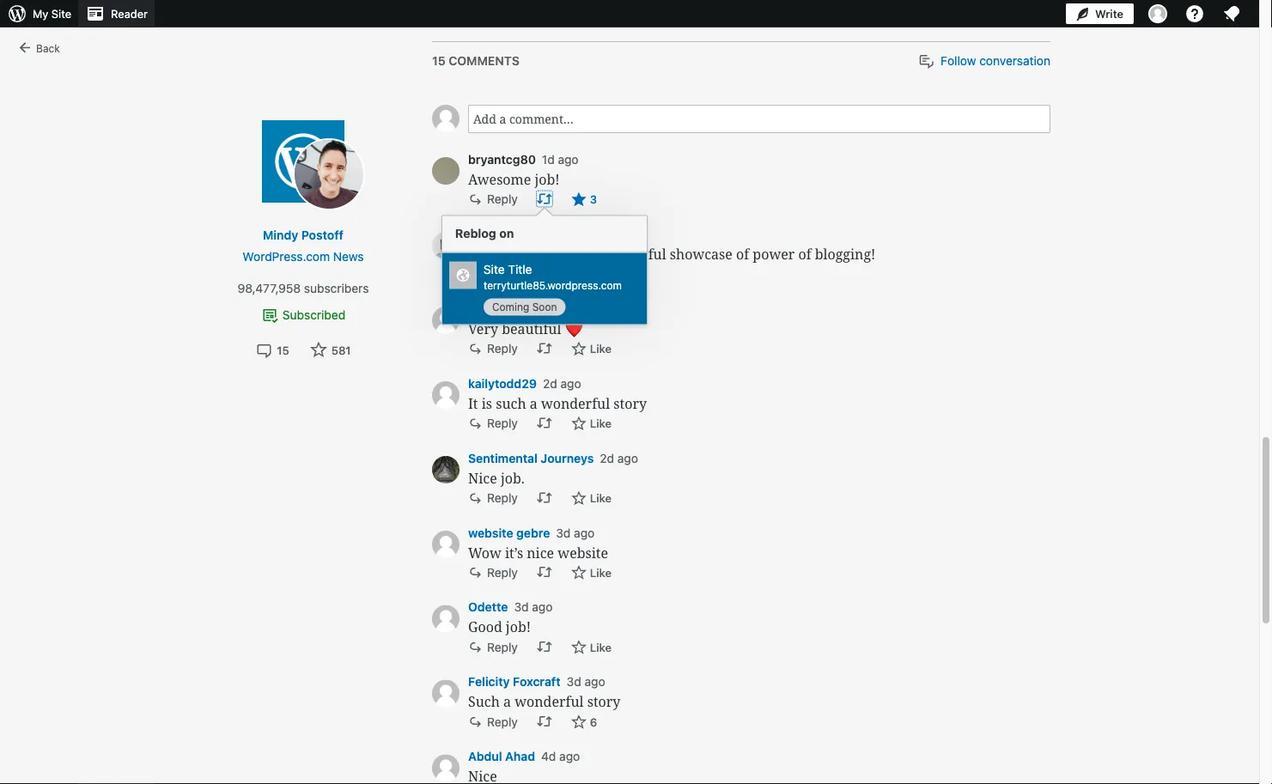 Task type: describe. For each thing, give the bounding box(es) containing it.
ago right 1d
[[558, 152, 579, 166]]

reblog image for and
[[537, 266, 552, 281]]

bryantcg80 image
[[432, 157, 460, 185]]

like for nice
[[590, 566, 612, 579]]

job.
[[501, 469, 525, 487]]

sentimental journeys image
[[432, 456, 460, 484]]

showcase
[[670, 244, 733, 263]]

1d
[[542, 152, 555, 166]]

such
[[468, 693, 500, 711]]

2 of from the left
[[799, 244, 812, 263]]

abdul ahad link
[[468, 748, 535, 766]]

coming
[[492, 301, 529, 313]]

follow conversation
[[941, 54, 1051, 68]]

very
[[468, 319, 498, 338]]

turn this comment into its own post button for wow
[[537, 565, 552, 580]]

like for such
[[590, 417, 612, 430]]

help image
[[1185, 3, 1205, 24]]

reply button for awesome
[[468, 191, 518, 207]]

1 horizontal spatial a
[[530, 394, 538, 412]]

reply button for excellent
[[468, 266, 518, 282]]

ahad
[[505, 750, 535, 764]]

it's
[[505, 543, 523, 562]]

ago up wow it's nice website
[[574, 526, 595, 540]]

title
[[508, 262, 532, 276]]

very beautiful ❤️
[[468, 319, 579, 338]]

felicity foxcraft link
[[468, 673, 561, 691]]

soon
[[532, 301, 557, 313]]

6
[[590, 716, 597, 728]]

reply for nice
[[487, 491, 518, 505]]

blogging!
[[815, 244, 876, 263]]

bryantcg80
[[468, 152, 536, 166]]

Add a comment… text field
[[468, 105, 1051, 133]]

ago right the 'journeys'
[[618, 451, 638, 465]]

follow
[[941, 54, 976, 68]]

good
[[468, 618, 502, 636]]

4d
[[541, 750, 556, 764]]

reply for good
[[487, 640, 518, 654]]

odette
[[468, 600, 508, 614]]

reply for such
[[487, 715, 518, 729]]

reply button for wow
[[468, 565, 518, 581]]

6 like from the top
[[590, 641, 612, 654]]

1 horizontal spatial website
[[558, 543, 608, 562]]

site inside site title terryturtle85.wordpress.com
[[484, 262, 505, 276]]

manage your notifications image
[[1222, 3, 1242, 24]]

reply button for such
[[468, 714, 518, 730]]

it
[[468, 394, 478, 412]]

good job!
[[468, 618, 531, 636]]

usikander
[[468, 227, 528, 241]]

rajkumarrajofficial
[[468, 301, 574, 316]]

1d ago link
[[542, 152, 579, 166]]

abdul ahad image
[[432, 755, 460, 782]]

4d ago link
[[541, 750, 580, 764]]

3d ago link for such a wonderful story
[[567, 675, 605, 689]]

postoff
[[301, 228, 344, 242]]

odette link
[[468, 599, 508, 617]]

reply for it
[[487, 416, 518, 430]]

98,477,958 subscribers
[[238, 281, 369, 295]]

nice
[[468, 469, 497, 487]]

turn this comment into its own post button for it
[[537, 415, 552, 431]]

odette 3d ago
[[468, 600, 553, 614]]

turn this comment into its own post button for nice
[[537, 490, 552, 505]]

abdul ahad 4d ago
[[468, 750, 580, 764]]

write link
[[1066, 0, 1134, 27]]

reblog image for job.
[[537, 490, 552, 505]]

mindy
[[263, 228, 298, 242]]

rajkumarrajofficial 2d ago
[[468, 301, 618, 316]]

and
[[569, 244, 594, 263]]

reblog
[[455, 226, 496, 241]]

3d ago link for wow it's nice website
[[556, 526, 595, 540]]

usikander link
[[468, 225, 528, 243]]

terryturtle85.wordpress.com
[[484, 280, 622, 292]]

follow conversation button
[[919, 52, 1051, 70]]

felicity
[[468, 675, 510, 689]]

is
[[482, 394, 492, 412]]

15 for 15 comments
[[432, 53, 446, 67]]

ago up the 'it is such a wonderful story'
[[561, 376, 581, 390]]

tooltip containing reblog on
[[442, 207, 648, 325]]

website gebre 3d ago
[[468, 526, 595, 540]]

my site
[[33, 7, 71, 20]]

5 reblog image from the top
[[537, 639, 552, 655]]

my profile image
[[1149, 4, 1168, 23]]

nice
[[527, 543, 554, 562]]

reader
[[111, 7, 148, 20]]

subscribed button
[[257, 302, 350, 329]]

kailytodd29 image
[[432, 381, 460, 409]]

0 horizontal spatial website
[[468, 526, 513, 540]]

kailytodd29
[[468, 376, 537, 390]]

coming soon
[[492, 301, 557, 313]]

reader link
[[78, 0, 155, 27]]

sentimental journeys link
[[468, 449, 594, 467]]

wow it's nice website
[[468, 543, 608, 562]]

3d ago link for good job!
[[514, 600, 553, 614]]

6 button
[[571, 714, 597, 732]]

15 for 15
[[277, 344, 289, 357]]

back
[[36, 42, 60, 54]]

4 like button from the top
[[571, 490, 612, 508]]

like button for and
[[571, 265, 612, 283]]

power
[[753, 244, 795, 263]]

kailytodd29 2d ago
[[468, 376, 581, 390]]

reply for excellent
[[487, 266, 518, 281]]

job! for awesome job!
[[535, 170, 560, 188]]

foxcraft
[[513, 675, 561, 689]]

journeys
[[541, 451, 594, 465]]

mindy postoff wordpress.com news
[[243, 228, 364, 263]]

turn this comment into its own post button for excellent
[[537, 266, 552, 281]]



Task type: locate. For each thing, give the bounding box(es) containing it.
98,477,958
[[238, 281, 301, 295]]

3d ago link up 6 button
[[567, 675, 605, 689]]

like button down "and" in the left of the page
[[571, 265, 612, 283]]

2d ago link for such
[[543, 376, 581, 390]]

0 vertical spatial a
[[530, 394, 538, 412]]

7 turn this comment into its own post button from the top
[[537, 639, 552, 655]]

reply button down very
[[468, 341, 518, 357]]

4 reblog image from the top
[[537, 415, 552, 431]]

2 reply from the top
[[487, 266, 518, 281]]

turn this comment into its own post button for very
[[537, 341, 552, 356]]

job! for good job!
[[506, 618, 531, 636]]

3 reblog image from the top
[[537, 341, 552, 356]]

reply for very
[[487, 341, 518, 355]]

like for ❤️
[[590, 342, 612, 355]]

like button down '❤️'
[[571, 340, 612, 358]]

reblog image
[[537, 490, 552, 505], [537, 565, 552, 580], [537, 714, 552, 730]]

0 vertical spatial story
[[532, 244, 565, 263]]

2d down terryturtle85.wordpress.com
[[580, 301, 594, 316]]

5 reply from the top
[[487, 491, 518, 505]]

job! down the odette 3d ago
[[506, 618, 531, 636]]

reply
[[487, 192, 518, 206], [487, 266, 518, 281], [487, 341, 518, 355], [487, 416, 518, 430], [487, 491, 518, 505], [487, 565, 518, 579], [487, 640, 518, 654], [487, 715, 518, 729]]

turn this comment into its own post button right title
[[537, 266, 552, 281]]

2 reply button from the top
[[468, 266, 518, 282]]

reblog image down such a wonderful story
[[537, 714, 552, 730]]

1 vertical spatial a
[[504, 693, 511, 711]]

gebre
[[516, 526, 550, 540]]

15
[[432, 53, 446, 67], [277, 344, 289, 357]]

felicity foxcraft image
[[432, 680, 460, 708]]

1 vertical spatial story
[[614, 394, 647, 412]]

reply button for good
[[468, 639, 518, 656]]

6 like button from the top
[[571, 639, 612, 657]]

3 reblog image from the top
[[537, 714, 552, 730]]

6 reply button from the top
[[468, 565, 518, 581]]

2 turn this comment into its own post button from the top
[[537, 266, 552, 281]]

2d up the 'it is such a wonderful story'
[[543, 376, 557, 390]]

like down "and" in the left of the page
[[590, 267, 612, 280]]

1 like button from the top
[[571, 265, 612, 283]]

3d for nice
[[556, 526, 571, 540]]

4 like from the top
[[590, 491, 612, 504]]

1 turn this comment into its own post button from the top
[[537, 191, 552, 207]]

15 left comments
[[432, 53, 446, 67]]

like up felicity foxcraft 3d ago at the left
[[590, 641, 612, 654]]

time image
[[1264, 66, 1272, 82]]

like up the 'it is such a wonderful story'
[[590, 342, 612, 355]]

subscribed
[[283, 308, 346, 322]]

on
[[499, 226, 514, 241]]

site right my
[[51, 7, 71, 20]]

excellent
[[468, 244, 528, 263]]

1 reblog image from the top
[[537, 490, 552, 505]]

of
[[736, 244, 749, 263], [799, 244, 812, 263]]

wonderful down 'foxcraft'
[[515, 693, 584, 711]]

3d
[[556, 526, 571, 540], [514, 600, 529, 614], [567, 675, 581, 689]]

sentimental journeys 2d ago
[[468, 451, 638, 465]]

7 reply button from the top
[[468, 639, 518, 656]]

reblog image up gebre
[[537, 490, 552, 505]]

ago down terryturtle85.wordpress.com
[[597, 301, 618, 316]]

comments
[[449, 53, 520, 67]]

like button down the 'it is such a wonderful story'
[[571, 415, 612, 433]]

rajkumarrajofficial image
[[432, 307, 460, 334]]

3
[[590, 193, 597, 206]]

1 reply from the top
[[487, 192, 518, 206]]

0 vertical spatial job!
[[535, 170, 560, 188]]

like for and
[[590, 267, 612, 280]]

0 vertical spatial site
[[51, 7, 71, 20]]

like button for nice
[[571, 564, 612, 582]]

turn this comment into its own post button up gebre
[[537, 490, 552, 505]]

reply button down excellent
[[468, 266, 518, 282]]

2d ago link down terryturtle85.wordpress.com
[[580, 301, 618, 316]]

3d for wonderful
[[567, 675, 581, 689]]

1 reblog image from the top
[[537, 191, 552, 207]]

3d up good job!
[[514, 600, 529, 614]]

2 vertical spatial 3d
[[567, 675, 581, 689]]

reblog image down "awesome job!"
[[537, 191, 552, 207]]

turn this comment into its own post button down beautiful
[[537, 341, 552, 356]]

site
[[51, 7, 71, 20], [484, 262, 505, 276]]

1 horizontal spatial job!
[[535, 170, 560, 188]]

website
[[468, 526, 513, 540], [558, 543, 608, 562]]

0 vertical spatial 2d ago link
[[580, 301, 618, 316]]

1 vertical spatial 3d ago link
[[514, 600, 553, 614]]

excellent story and wonderful showcase of power of blogging!
[[468, 244, 876, 263]]

turn this comment into its own post button down 'nice' on the bottom
[[537, 565, 552, 580]]

reply button for nice
[[468, 490, 518, 506]]

wordpress.com
[[243, 249, 330, 263]]

0 horizontal spatial a
[[504, 693, 511, 711]]

usikander image
[[432, 232, 460, 259]]

odette image
[[432, 605, 460, 633]]

mindy postoff image
[[293, 138, 365, 210]]

of left power
[[736, 244, 749, 263]]

like down wow it's nice website
[[590, 566, 612, 579]]

3d right gebre
[[556, 526, 571, 540]]

2d right the 'journeys'
[[600, 451, 614, 465]]

2 vertical spatial 2d ago link
[[600, 451, 638, 465]]

turn this comment into its own post button for good
[[537, 639, 552, 655]]

job!
[[535, 170, 560, 188], [506, 618, 531, 636]]

reply button down is
[[468, 415, 518, 432]]

felicity foxcraft 3d ago
[[468, 675, 605, 689]]

reply button
[[468, 191, 518, 207], [468, 266, 518, 282], [468, 341, 518, 357], [468, 415, 518, 432], [468, 490, 518, 506], [468, 565, 518, 581], [468, 639, 518, 656], [468, 714, 518, 730]]

reply button for it
[[468, 415, 518, 432]]

0 vertical spatial wonderful
[[597, 244, 666, 263]]

❤️
[[565, 319, 579, 338]]

reply button down awesome
[[468, 191, 518, 207]]

reblog image for such
[[537, 415, 552, 431]]

website gebre image
[[432, 531, 460, 558]]

back button
[[0, 27, 94, 69]]

0 horizontal spatial 15
[[277, 344, 289, 357]]

2 like from the top
[[590, 342, 612, 355]]

ago
[[558, 152, 579, 166], [597, 301, 618, 316], [561, 376, 581, 390], [618, 451, 638, 465], [574, 526, 595, 540], [532, 600, 553, 614], [585, 675, 605, 689], [559, 750, 580, 764]]

reblog image right title
[[537, 266, 552, 281]]

bryantcg80 1d ago
[[468, 152, 579, 166]]

0 horizontal spatial job!
[[506, 618, 531, 636]]

1 reply button from the top
[[468, 191, 518, 207]]

reply button down such
[[468, 714, 518, 730]]

2d ago link right the 'journeys'
[[600, 451, 638, 465]]

my
[[33, 7, 48, 20]]

8 reply button from the top
[[468, 714, 518, 730]]

1 vertical spatial wonderful
[[541, 394, 610, 412]]

2 vertical spatial reblog image
[[537, 714, 552, 730]]

1 vertical spatial 2d
[[543, 376, 557, 390]]

15 down "subscribed" button
[[277, 344, 289, 357]]

turn this comment into its own post button up 'foxcraft'
[[537, 639, 552, 655]]

mindy postoff link
[[209, 226, 398, 244]]

2d
[[580, 301, 594, 316], [543, 376, 557, 390], [600, 451, 614, 465]]

turn this comment into its own post button down "awesome job!"
[[537, 191, 552, 207]]

1 horizontal spatial of
[[799, 244, 812, 263]]

3d ago link up wow it's nice website
[[556, 526, 595, 540]]

like
[[590, 267, 612, 280], [590, 342, 612, 355], [590, 417, 612, 430], [590, 491, 612, 504], [590, 566, 612, 579], [590, 641, 612, 654]]

1 of from the left
[[736, 244, 749, 263]]

1 vertical spatial 2d ago link
[[543, 376, 581, 390]]

reblog image for ❤️
[[537, 341, 552, 356]]

5 reply button from the top
[[468, 490, 518, 506]]

1 horizontal spatial 2d
[[580, 301, 594, 316]]

reply for wow
[[487, 565, 518, 579]]

2 vertical spatial 3d ago link
[[567, 675, 605, 689]]

5 like from the top
[[590, 566, 612, 579]]

2 reblog image from the top
[[537, 266, 552, 281]]

kailytodd29 link
[[468, 374, 537, 393]]

reblog image for a
[[537, 714, 552, 730]]

site title terryturtle85.wordpress.com
[[484, 262, 622, 292]]

such
[[496, 394, 526, 412]]

reply button for very
[[468, 341, 518, 357]]

a down "kailytodd29 2d ago" at the left top
[[530, 394, 538, 412]]

turn this comment into its own post button for such
[[537, 714, 552, 730]]

like button for such
[[571, 415, 612, 433]]

it is such a wonderful story
[[468, 394, 647, 412]]

2 vertical spatial 2d
[[600, 451, 614, 465]]

website gebre link
[[468, 524, 550, 542]]

beautiful
[[502, 319, 561, 338]]

4 reply from the top
[[487, 416, 518, 430]]

2d ago link for ❤️
[[580, 301, 618, 316]]

ago up 6
[[585, 675, 605, 689]]

2d ago link
[[580, 301, 618, 316], [543, 376, 581, 390], [600, 451, 638, 465]]

reblog image down the 'it is such a wonderful story'
[[537, 415, 552, 431]]

like button for ❤️
[[571, 340, 612, 358]]

0 horizontal spatial of
[[736, 244, 749, 263]]

wow
[[468, 543, 502, 562]]

news
[[333, 249, 364, 263]]

like button down wow it's nice website
[[571, 564, 612, 582]]

ago right odette
[[532, 600, 553, 614]]

3 turn this comment into its own post button from the top
[[537, 341, 552, 356]]

4 turn this comment into its own post button from the top
[[537, 415, 552, 431]]

1 horizontal spatial 15
[[432, 53, 446, 67]]

3 like button from the top
[[571, 415, 612, 433]]

1 vertical spatial website
[[558, 543, 608, 562]]

reply button down the nice job.
[[468, 490, 518, 506]]

website up wow on the bottom
[[468, 526, 513, 540]]

turn this comment into its own post button
[[537, 191, 552, 207], [537, 266, 552, 281], [537, 341, 552, 356], [537, 415, 552, 431], [537, 490, 552, 505], [537, 565, 552, 580], [537, 639, 552, 655], [537, 714, 552, 730]]

reply button down wow on the bottom
[[468, 565, 518, 581]]

like down the 'journeys'
[[590, 491, 612, 504]]

reblog image for it's
[[537, 565, 552, 580]]

0 vertical spatial 3d ago link
[[556, 526, 595, 540]]

nice job.
[[468, 469, 525, 487]]

2d for such
[[543, 376, 557, 390]]

0 vertical spatial website
[[468, 526, 513, 540]]

job! down 1d
[[535, 170, 560, 188]]

tooltip
[[442, 207, 648, 325]]

like down the 'it is such a wonderful story'
[[590, 417, 612, 430]]

reblog image up 'foxcraft'
[[537, 639, 552, 655]]

group
[[432, 105, 1051, 133]]

2 reblog image from the top
[[537, 565, 552, 580]]

7 reply from the top
[[487, 640, 518, 654]]

2 horizontal spatial 2d
[[600, 451, 614, 465]]

write
[[1095, 7, 1124, 20]]

3 reply from the top
[[487, 341, 518, 355]]

3d up such a wonderful story
[[567, 675, 581, 689]]

reblog image down beautiful
[[537, 341, 552, 356]]

website right 'nice' on the bottom
[[558, 543, 608, 562]]

wordpress.com news link
[[209, 247, 398, 265]]

like button down the 'journeys'
[[571, 490, 612, 508]]

1 vertical spatial site
[[484, 262, 505, 276]]

site left title
[[484, 262, 505, 276]]

1 vertical spatial reblog image
[[537, 565, 552, 580]]

such a wonderful story
[[468, 693, 621, 711]]

3 like from the top
[[590, 417, 612, 430]]

0 vertical spatial 15
[[432, 53, 446, 67]]

conversation
[[980, 54, 1051, 68]]

3 reply button from the top
[[468, 341, 518, 357]]

awesome
[[468, 170, 531, 188]]

of right power
[[799, 244, 812, 263]]

15 comments
[[432, 53, 520, 67]]

sentimental
[[468, 451, 538, 465]]

5 like button from the top
[[571, 564, 612, 582]]

turn this comment into its own post button down the 'it is such a wonderful story'
[[537, 415, 552, 431]]

1 horizontal spatial site
[[484, 262, 505, 276]]

reply for awesome
[[487, 192, 518, 206]]

wonderful down "kailytodd29 2d ago" at the left top
[[541, 394, 610, 412]]

2 like button from the top
[[571, 340, 612, 358]]

ago right 4d
[[559, 750, 580, 764]]

a down "felicity foxcraft" link
[[504, 693, 511, 711]]

my site link
[[0, 0, 78, 27]]

0 horizontal spatial 2d
[[543, 376, 557, 390]]

0 horizontal spatial site
[[51, 7, 71, 20]]

6 turn this comment into its own post button from the top
[[537, 565, 552, 580]]

awesome job!
[[468, 170, 560, 188]]

turn this comment into its own post button down such a wonderful story
[[537, 714, 552, 730]]

3 button
[[571, 191, 597, 209]]

4 reply button from the top
[[468, 415, 518, 432]]

like button up felicity foxcraft 3d ago at the left
[[571, 639, 612, 657]]

abdul
[[468, 750, 502, 764]]

wonderful right "and" in the left of the page
[[597, 244, 666, 263]]

6 reply from the top
[[487, 565, 518, 579]]

reblog image
[[537, 191, 552, 207], [537, 266, 552, 281], [537, 341, 552, 356], [537, 415, 552, 431], [537, 639, 552, 655]]

0 vertical spatial 2d
[[580, 301, 594, 316]]

8 reply from the top
[[487, 715, 518, 729]]

1 vertical spatial job!
[[506, 618, 531, 636]]

subscribers
[[304, 281, 369, 295]]

581
[[331, 344, 351, 357]]

1 vertical spatial 3d
[[514, 600, 529, 614]]

terry turtle image
[[432, 105, 460, 132]]

reblog image down 'nice' on the bottom
[[537, 565, 552, 580]]

0 vertical spatial 3d
[[556, 526, 571, 540]]

8 turn this comment into its own post button from the top
[[537, 714, 552, 730]]

2 vertical spatial story
[[587, 693, 621, 711]]

2d ago link up the 'it is such a wonderful story'
[[543, 376, 581, 390]]

reply button down good job!
[[468, 639, 518, 656]]

2d for ❤️
[[580, 301, 594, 316]]

reblog on
[[455, 226, 514, 241]]

0 vertical spatial reblog image
[[537, 490, 552, 505]]

2 vertical spatial wonderful
[[515, 693, 584, 711]]

story
[[532, 244, 565, 263], [614, 394, 647, 412], [587, 693, 621, 711]]

3d ago link up good job!
[[514, 600, 553, 614]]

1 vertical spatial 15
[[277, 344, 289, 357]]

5 turn this comment into its own post button from the top
[[537, 490, 552, 505]]

1 like from the top
[[590, 267, 612, 280]]

turn this comment into its own post button for awesome
[[537, 191, 552, 207]]



Task type: vqa. For each thing, say whether or not it's contained in the screenshot.


